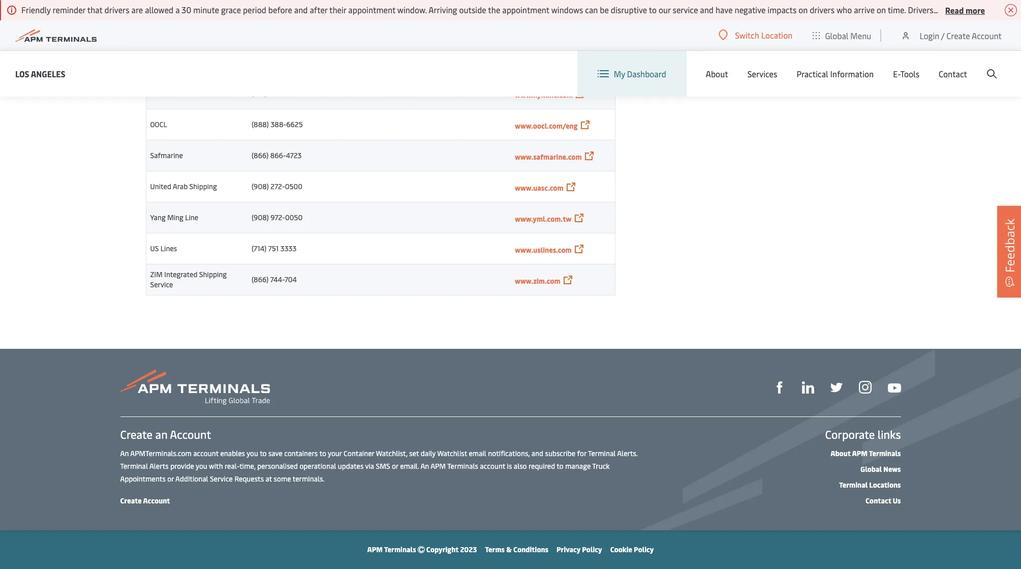 Task type: describe. For each thing, give the bounding box(es) containing it.
(888)
[[252, 120, 269, 129]]

my dashboard button
[[598, 51, 667, 97]]

1 vertical spatial an
[[421, 461, 429, 471]]

yang
[[150, 213, 166, 222]]

2 arrive from the left
[[953, 4, 974, 15]]

apmterminals.com
[[130, 449, 192, 458]]

(714) 751 3333
[[252, 244, 297, 253]]

who
[[837, 4, 853, 15]]

1 outside from the left
[[460, 4, 487, 15]]

create account
[[120, 496, 170, 506]]

los angeles
[[15, 68, 65, 79]]

terminals inside an apmterminals.com account enables you to save containers to your container watchlist, set daily watchlist email notifications, and subscribe for terminal alerts. terminal alerts provide you with real-time, personalised operational updates via sms or email. an apm terminals account is also required to manage truck appointments or additional service requests at some terminals.
[[448, 461, 479, 471]]

2 outside from the left
[[976, 4, 1003, 15]]

practical information button
[[797, 51, 875, 97]]

a
[[176, 4, 180, 15]]

www.uslines.com
[[515, 245, 572, 255]]

an
[[155, 427, 168, 442]]

2 horizontal spatial and
[[701, 4, 714, 15]]

provide
[[170, 461, 194, 471]]

0 horizontal spatial and
[[294, 4, 308, 15]]

6625
[[287, 120, 303, 129]]

about apm terminals link
[[831, 449, 902, 458]]

some
[[274, 474, 291, 484]]

updates
[[338, 461, 364, 471]]

create for create account
[[120, 496, 142, 506]]

to left the save
[[260, 449, 267, 458]]

facebook image
[[774, 382, 786, 394]]

additional
[[176, 474, 208, 484]]

shipping for united arab shipping
[[190, 182, 217, 191]]

www.uasc.com link
[[515, 183, 564, 193]]

(866) 744-704
[[252, 275, 297, 284]]

0 vertical spatial line
[[165, 89, 179, 98]]

shipping for zim integrated shipping service
[[199, 270, 227, 279]]

the
[[489, 4, 501, 15]]

email
[[469, 449, 487, 458]]

&
[[507, 545, 512, 554]]

is
[[507, 461, 512, 471]]

lines
[[161, 244, 177, 253]]

read more
[[946, 4, 986, 16]]

twitter image
[[831, 382, 843, 394]]

service inside zim integrated shipping service
[[150, 280, 173, 289]]

/
[[942, 30, 945, 41]]

create account link
[[120, 496, 170, 506]]

2 that from the left
[[936, 4, 951, 15]]

0 horizontal spatial or
[[167, 474, 174, 484]]

cookie
[[611, 545, 633, 554]]

ming
[[167, 213, 184, 222]]

www.nykline.com
[[515, 90, 573, 99]]

service
[[673, 4, 699, 15]]

and inside an apmterminals.com account enables you to save containers to your container watchlist, set daily watchlist email notifications, and subscribe for terminal alerts. terminal alerts provide you with real-time, personalised operational updates via sms or email. an apm terminals account is also required to manage truck appointments or additional service requests at some terminals.
[[532, 449, 544, 458]]

apmt footer logo image
[[120, 369, 270, 405]]

notifications,
[[488, 449, 530, 458]]

los
[[15, 68, 29, 79]]

login / create account
[[920, 30, 1003, 41]]

0 vertical spatial terminal
[[588, 449, 616, 458]]

via
[[365, 461, 374, 471]]

terms & conditions link
[[485, 545, 549, 554]]

(866) for (866) 866-4723
[[252, 151, 269, 160]]

instagram image
[[859, 381, 872, 394]]

our
[[659, 4, 671, 15]]

for
[[578, 449, 587, 458]]

1 vertical spatial terminal
[[120, 461, 148, 471]]

alerts.
[[618, 449, 638, 458]]

alerts
[[150, 461, 169, 471]]

2 vertical spatial apm
[[368, 545, 383, 554]]

global for global news
[[861, 464, 883, 474]]

to left your at the left of the page
[[320, 449, 326, 458]]

2 horizontal spatial terminal
[[840, 480, 868, 490]]

safmarine
[[150, 151, 183, 160]]

subscribe
[[546, 449, 576, 458]]

time,
[[240, 461, 256, 471]]

disruptive
[[611, 4, 648, 15]]

switch location button
[[719, 30, 793, 41]]

create an account
[[120, 427, 211, 442]]

(908) for (908) 972-0050
[[252, 213, 269, 222]]

linkedin image
[[802, 382, 815, 394]]

2 their from the left
[[1005, 4, 1022, 15]]

yang ming line
[[150, 213, 199, 222]]

272-
[[271, 182, 285, 191]]

744-
[[270, 275, 285, 284]]

appointments
[[120, 474, 166, 484]]

corporate links
[[826, 427, 902, 442]]

704
[[285, 275, 297, 284]]

4723
[[286, 151, 302, 160]]

global news
[[861, 464, 902, 474]]

save
[[269, 449, 283, 458]]

0500
[[285, 182, 303, 191]]

(866) 866-4723
[[252, 151, 302, 160]]

youtube image
[[888, 383, 902, 393]]

1 their from the left
[[330, 4, 347, 15]]

mediterranean
[[150, 52, 197, 62]]

1 horizontal spatial line
[[185, 213, 199, 222]]

www.safmarine.com
[[515, 152, 582, 162]]

0 vertical spatial an
[[120, 449, 129, 458]]

(310) 618-6070
[[252, 89, 300, 98]]

personalised
[[258, 461, 298, 471]]

zim
[[150, 270, 163, 279]]

nyk
[[150, 89, 164, 98]]

friendly
[[21, 4, 51, 15]]

with
[[209, 461, 223, 471]]

locations
[[870, 480, 902, 490]]

window.
[[398, 4, 427, 15]]

services button
[[748, 51, 778, 97]]

ⓒ
[[418, 545, 425, 554]]

www.oocl.com/eng link
[[515, 121, 578, 130]]

after
[[310, 4, 328, 15]]

1 that from the left
[[87, 4, 103, 15]]



Task type: locate. For each thing, give the bounding box(es) containing it.
1 (866) from the top
[[252, 151, 269, 160]]

menu
[[851, 30, 872, 41]]

www.uslines.com link
[[515, 245, 572, 255]]

policy right privacy
[[583, 545, 603, 554]]

apm inside an apmterminals.com account enables you to save containers to your container watchlist, set daily watchlist email notifications, and subscribe for terminal alerts. terminal alerts provide you with real-time, personalised operational updates via sms or email. an apm terminals account is also required to manage truck appointments or additional service requests at some terminals.
[[431, 461, 446, 471]]

on left time.
[[877, 4, 887, 15]]

1 horizontal spatial their
[[1005, 4, 1022, 15]]

0 horizontal spatial drivers
[[105, 4, 130, 15]]

account down more
[[973, 30, 1003, 41]]

terminals up global news
[[870, 449, 902, 458]]

1 horizontal spatial terminals
[[448, 461, 479, 471]]

1 vertical spatial contact
[[866, 496, 892, 506]]

united arab shipping
[[150, 182, 217, 191]]

6070
[[283, 89, 300, 98]]

1 vertical spatial (866)
[[252, 275, 269, 284]]

(888) 388-6625
[[252, 120, 303, 129]]

apm down corporate links
[[853, 449, 868, 458]]

grace
[[221, 4, 241, 15]]

1 horizontal spatial arrive
[[953, 4, 974, 15]]

manage
[[566, 461, 591, 471]]

0 vertical spatial contact
[[940, 68, 968, 79]]

login / create account link
[[902, 20, 1003, 50]]

1 vertical spatial create
[[120, 427, 153, 442]]

0 horizontal spatial an
[[120, 449, 129, 458]]

that right drivers
[[936, 4, 951, 15]]

1 vertical spatial service
[[210, 474, 233, 484]]

2 policy from the left
[[634, 545, 654, 554]]

reminder
[[53, 4, 86, 15]]

0 horizontal spatial contact
[[866, 496, 892, 506]]

(714)
[[252, 244, 267, 253]]

(866) left the '744-'
[[252, 275, 269, 284]]

2 vertical spatial create
[[120, 496, 142, 506]]

1 horizontal spatial account
[[480, 461, 506, 471]]

can
[[586, 4, 598, 15]]

0 vertical spatial account
[[193, 449, 219, 458]]

more
[[966, 4, 986, 16]]

tools
[[901, 68, 920, 79]]

0 horizontal spatial service
[[150, 280, 173, 289]]

0 vertical spatial shipping
[[199, 52, 227, 62]]

1 horizontal spatial or
[[392, 461, 399, 471]]

e-tools
[[894, 68, 920, 79]]

1 vertical spatial apm
[[431, 461, 446, 471]]

service
[[150, 280, 173, 289], [210, 474, 233, 484]]

0 vertical spatial you
[[247, 449, 258, 458]]

(908) left 272-
[[252, 182, 269, 191]]

1 horizontal spatial service
[[210, 474, 233, 484]]

switch location
[[736, 30, 793, 41]]

us
[[150, 244, 159, 253]]

or down the alerts
[[167, 474, 174, 484]]

(908) 272-0500
[[252, 182, 303, 191]]

terminal down the global news link
[[840, 480, 868, 490]]

www.safmarine.com link
[[515, 152, 582, 162]]

1 horizontal spatial on
[[877, 4, 887, 15]]

los angeles link
[[15, 67, 65, 80]]

appointment right the
[[503, 4, 550, 15]]

1 vertical spatial about
[[831, 449, 851, 458]]

you left with
[[196, 461, 207, 471]]

shipping inside mediterranean shipping (msc)
[[199, 52, 227, 62]]

you up time,
[[247, 449, 258, 458]]

account left is
[[480, 461, 506, 471]]

be
[[600, 4, 609, 15]]

1 vertical spatial terminals
[[448, 461, 479, 471]]

0 vertical spatial or
[[392, 461, 399, 471]]

866-
[[270, 151, 286, 160]]

line right nyk
[[165, 89, 179, 98]]

or right sms
[[392, 461, 399, 471]]

contact down login / create account link
[[940, 68, 968, 79]]

1 horizontal spatial you
[[247, 449, 258, 458]]

contact for contact
[[940, 68, 968, 79]]

0 horizontal spatial that
[[87, 4, 103, 15]]

time.
[[889, 4, 907, 15]]

1 vertical spatial account
[[170, 427, 211, 442]]

0 horizontal spatial arrive
[[855, 4, 876, 15]]

global
[[826, 30, 849, 41], [861, 464, 883, 474]]

united
[[150, 182, 171, 191]]

mediterranean shipping (msc)
[[150, 52, 227, 72]]

line right ming
[[185, 213, 199, 222]]

2 vertical spatial account
[[143, 496, 170, 506]]

1 drivers from the left
[[105, 4, 130, 15]]

apm down "daily"
[[431, 461, 446, 471]]

terminals left ⓒ
[[384, 545, 416, 554]]

0 horizontal spatial terminals
[[384, 545, 416, 554]]

service down zim
[[150, 280, 173, 289]]

container
[[344, 449, 375, 458]]

0 horizontal spatial line
[[165, 89, 179, 98]]

contact button
[[940, 51, 968, 97]]

1 vertical spatial you
[[196, 461, 207, 471]]

2 on from the left
[[877, 4, 887, 15]]

0 horizontal spatial on
[[799, 4, 808, 15]]

2 horizontal spatial apm
[[853, 449, 868, 458]]

1 appointment from the left
[[349, 4, 396, 15]]

1 arrive from the left
[[855, 4, 876, 15]]

global menu
[[826, 30, 872, 41]]

an apmterminals.com account enables you to save containers to your container watchlist, set daily watchlist email notifications, and subscribe for terminal alerts. terminal alerts provide you with real-time, personalised operational updates via sms or email. an apm terminals account is also required to manage truck appointments or additional service requests at some terminals.
[[120, 449, 638, 484]]

terminal up appointments
[[120, 461, 148, 471]]

1 horizontal spatial appointment
[[503, 4, 550, 15]]

2 appointment from the left
[[503, 4, 550, 15]]

shipping inside zim integrated shipping service
[[199, 270, 227, 279]]

global menu button
[[803, 20, 882, 51]]

0 horizontal spatial outside
[[460, 4, 487, 15]]

1 vertical spatial account
[[480, 461, 506, 471]]

instagram link
[[859, 380, 872, 394]]

2023
[[461, 545, 477, 554]]

an down "daily"
[[421, 461, 429, 471]]

conditions
[[514, 545, 549, 554]]

shipping right mediterranean at left top
[[199, 52, 227, 62]]

1 horizontal spatial terminal
[[588, 449, 616, 458]]

and up required
[[532, 449, 544, 458]]

1 vertical spatial (908)
[[252, 213, 269, 222]]

972-
[[271, 213, 285, 222]]

account down appointments
[[143, 496, 170, 506]]

about for about apm terminals
[[831, 449, 851, 458]]

(908) left 972- on the left
[[252, 213, 269, 222]]

create down appointments
[[120, 496, 142, 506]]

about button
[[706, 51, 729, 97]]

terminal up truck
[[588, 449, 616, 458]]

watchlist
[[438, 449, 467, 458]]

1 vertical spatial global
[[861, 464, 883, 474]]

0 horizontal spatial terminal
[[120, 461, 148, 471]]

and left after
[[294, 4, 308, 15]]

terminal locations link
[[840, 480, 902, 490]]

1 horizontal spatial drivers
[[810, 4, 835, 15]]

0 vertical spatial terminals
[[870, 449, 902, 458]]

0 vertical spatial about
[[706, 68, 729, 79]]

0 vertical spatial service
[[150, 280, 173, 289]]

1 horizontal spatial outside
[[976, 4, 1003, 15]]

appointment
[[349, 4, 396, 15], [503, 4, 550, 15]]

on
[[799, 4, 808, 15], [877, 4, 887, 15]]

0 horizontal spatial you
[[196, 461, 207, 471]]

services
[[748, 68, 778, 79]]

1 horizontal spatial an
[[421, 461, 429, 471]]

0 horizontal spatial policy
[[583, 545, 603, 554]]

login
[[920, 30, 940, 41]]

privacy
[[557, 545, 581, 554]]

about for about
[[706, 68, 729, 79]]

account right an
[[170, 427, 211, 442]]

0050
[[285, 213, 303, 222]]

outside left close alert icon
[[976, 4, 1003, 15]]

email.
[[400, 461, 419, 471]]

about down corporate
[[831, 449, 851, 458]]

2 vertical spatial terminal
[[840, 480, 868, 490]]

contact down locations
[[866, 496, 892, 506]]

to
[[649, 4, 657, 15], [260, 449, 267, 458], [320, 449, 326, 458], [557, 461, 564, 471]]

www.yml.com.tw
[[515, 214, 572, 224]]

2 vertical spatial terminals
[[384, 545, 416, 554]]

1 horizontal spatial contact
[[940, 68, 968, 79]]

contact us
[[866, 496, 902, 506]]

www.zim.com link
[[515, 276, 561, 286]]

1 vertical spatial line
[[185, 213, 199, 222]]

global up terminal locations link
[[861, 464, 883, 474]]

policy right cookie
[[634, 545, 654, 554]]

service down with
[[210, 474, 233, 484]]

outside left the
[[460, 4, 487, 15]]

cookie policy
[[611, 545, 654, 554]]

their right after
[[330, 4, 347, 15]]

create right /
[[947, 30, 971, 41]]

terminals down watchlist
[[448, 461, 479, 471]]

to down subscribe
[[557, 461, 564, 471]]

appointment left "window."
[[349, 4, 396, 15]]

us
[[894, 496, 902, 506]]

1 vertical spatial or
[[167, 474, 174, 484]]

2 (866) from the top
[[252, 275, 269, 284]]

0 vertical spatial (908)
[[252, 182, 269, 191]]

an up appointments
[[120, 449, 129, 458]]

shipping right arab
[[190, 182, 217, 191]]

1 horizontal spatial and
[[532, 449, 544, 458]]

1 horizontal spatial that
[[936, 4, 951, 15]]

privacy policy
[[557, 545, 603, 554]]

apm left ⓒ
[[368, 545, 383, 554]]

drivers
[[909, 4, 934, 15]]

1 horizontal spatial apm
[[431, 461, 446, 471]]

1 on from the left
[[799, 4, 808, 15]]

their right more
[[1005, 4, 1022, 15]]

friendly reminder that drivers are allowed a 30 minute grace period before and after their appointment window. arriving outside the appointment windows can be disruptive to our service and have negative impacts on drivers who arrive on time. drivers that arrive outside their
[[21, 4, 1022, 15]]

618-
[[269, 89, 283, 98]]

contact for contact us
[[866, 496, 892, 506]]

(866) for (866) 744-704
[[252, 275, 269, 284]]

e-
[[894, 68, 901, 79]]

1 horizontal spatial global
[[861, 464, 883, 474]]

close alert image
[[1006, 4, 1018, 16]]

to left our
[[649, 4, 657, 15]]

drivers left are
[[105, 4, 130, 15]]

contact us link
[[866, 496, 902, 506]]

www.nykline.com link
[[515, 90, 573, 99]]

us lines
[[150, 244, 177, 253]]

(908) for (908) 272-0500
[[252, 182, 269, 191]]

global inside button
[[826, 30, 849, 41]]

on right impacts
[[799, 4, 808, 15]]

account up with
[[193, 449, 219, 458]]

2 drivers from the left
[[810, 4, 835, 15]]

www.oocl.com/eng
[[515, 121, 578, 130]]

0 horizontal spatial account
[[193, 449, 219, 458]]

1 horizontal spatial policy
[[634, 545, 654, 554]]

at
[[266, 474, 272, 484]]

about
[[706, 68, 729, 79], [831, 449, 851, 458]]

0 horizontal spatial their
[[330, 4, 347, 15]]

terminals
[[870, 449, 902, 458], [448, 461, 479, 471], [384, 545, 416, 554]]

create left an
[[120, 427, 153, 442]]

policy for privacy policy
[[583, 545, 603, 554]]

your
[[328, 449, 342, 458]]

links
[[878, 427, 902, 442]]

arrive right who
[[855, 4, 876, 15]]

arab
[[173, 182, 188, 191]]

0 horizontal spatial apm
[[368, 545, 383, 554]]

1 horizontal spatial about
[[831, 449, 851, 458]]

or
[[392, 461, 399, 471], [167, 474, 174, 484]]

and left "have"
[[701, 4, 714, 15]]

0 horizontal spatial appointment
[[349, 4, 396, 15]]

(908) 972-0050
[[252, 213, 303, 222]]

allowed
[[145, 4, 174, 15]]

an
[[120, 449, 129, 458], [421, 461, 429, 471]]

terms
[[485, 545, 505, 554]]

1 policy from the left
[[583, 545, 603, 554]]

global left menu
[[826, 30, 849, 41]]

0 vertical spatial account
[[973, 30, 1003, 41]]

2 vertical spatial shipping
[[199, 270, 227, 279]]

you tube link
[[888, 381, 902, 393]]

impacts
[[768, 4, 797, 15]]

(866) left 866-
[[252, 151, 269, 160]]

shipping right integrated at the top of page
[[199, 270, 227, 279]]

1 (908) from the top
[[252, 182, 269, 191]]

0 horizontal spatial global
[[826, 30, 849, 41]]

terminals.
[[293, 474, 325, 484]]

create for create an account
[[120, 427, 153, 442]]

sms
[[376, 461, 390, 471]]

0 vertical spatial (866)
[[252, 151, 269, 160]]

arrive up login / create account
[[953, 4, 974, 15]]

0 vertical spatial apm
[[853, 449, 868, 458]]

0 horizontal spatial about
[[706, 68, 729, 79]]

0 vertical spatial global
[[826, 30, 849, 41]]

1 vertical spatial shipping
[[190, 182, 217, 191]]

global for global menu
[[826, 30, 849, 41]]

my
[[614, 68, 626, 79]]

2 (908) from the top
[[252, 213, 269, 222]]

that right reminder
[[87, 4, 103, 15]]

30
[[182, 4, 191, 15]]

2 horizontal spatial terminals
[[870, 449, 902, 458]]

about left services
[[706, 68, 729, 79]]

zim integrated shipping service
[[150, 270, 227, 289]]

0 vertical spatial create
[[947, 30, 971, 41]]

service inside an apmterminals.com account enables you to save containers to your container watchlist, set daily watchlist email notifications, and subscribe for terminal alerts. terminal alerts provide you with real-time, personalised operational updates via sms or email. an apm terminals account is also required to manage truck appointments or additional service requests at some terminals.
[[210, 474, 233, 484]]

drivers left who
[[810, 4, 835, 15]]

policy for cookie policy
[[634, 545, 654, 554]]



Task type: vqa. For each thing, say whether or not it's contained in the screenshot.
bike
no



